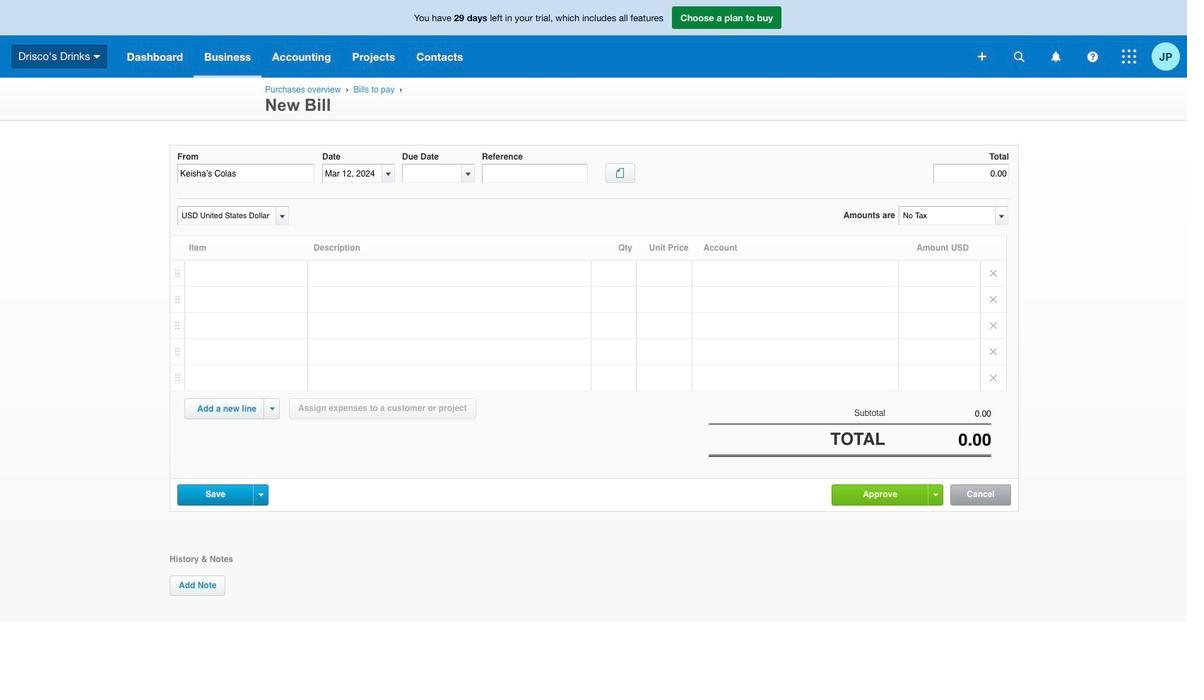 Task type: describe. For each thing, give the bounding box(es) containing it.
more approve options... image
[[934, 494, 939, 497]]

2 delete line item image from the top
[[981, 366, 1007, 391]]

1 delete line item image from the top
[[981, 261, 1007, 286]]

1 horizontal spatial svg image
[[1123, 49, 1137, 64]]



Task type: vqa. For each thing, say whether or not it's contained in the screenshot.
svg image to the right
yes



Task type: locate. For each thing, give the bounding box(es) containing it.
delete line item image
[[981, 261, 1007, 286], [981, 313, 1007, 339], [981, 339, 1007, 365]]

1 vertical spatial delete line item image
[[981, 366, 1007, 391]]

more save options... image
[[258, 494, 263, 497]]

None text field
[[934, 164, 1010, 183], [403, 165, 462, 183], [178, 207, 274, 225], [886, 409, 992, 419], [886, 431, 992, 450], [934, 164, 1010, 183], [403, 165, 462, 183], [178, 207, 274, 225], [886, 409, 992, 419], [886, 431, 992, 450]]

2 vertical spatial delete line item image
[[981, 339, 1007, 365]]

0 vertical spatial delete line item image
[[981, 261, 1007, 286]]

svg image
[[1014, 51, 1025, 62], [1052, 51, 1061, 62], [1088, 51, 1098, 62], [94, 55, 101, 59]]

0 vertical spatial delete line item image
[[981, 287, 1007, 312]]

more add line options... image
[[270, 408, 275, 411]]

svg image
[[1123, 49, 1137, 64], [978, 52, 987, 61]]

2 delete line item image from the top
[[981, 313, 1007, 339]]

None text field
[[177, 164, 315, 183], [482, 164, 588, 183], [323, 165, 382, 183], [900, 207, 995, 225], [177, 164, 315, 183], [482, 164, 588, 183], [323, 165, 382, 183], [900, 207, 995, 225]]

3 delete line item image from the top
[[981, 339, 1007, 365]]

banner
[[0, 0, 1188, 78]]

1 vertical spatial delete line item image
[[981, 313, 1007, 339]]

1 delete line item image from the top
[[981, 287, 1007, 312]]

0 horizontal spatial svg image
[[978, 52, 987, 61]]

delete line item image
[[981, 287, 1007, 312], [981, 366, 1007, 391]]



